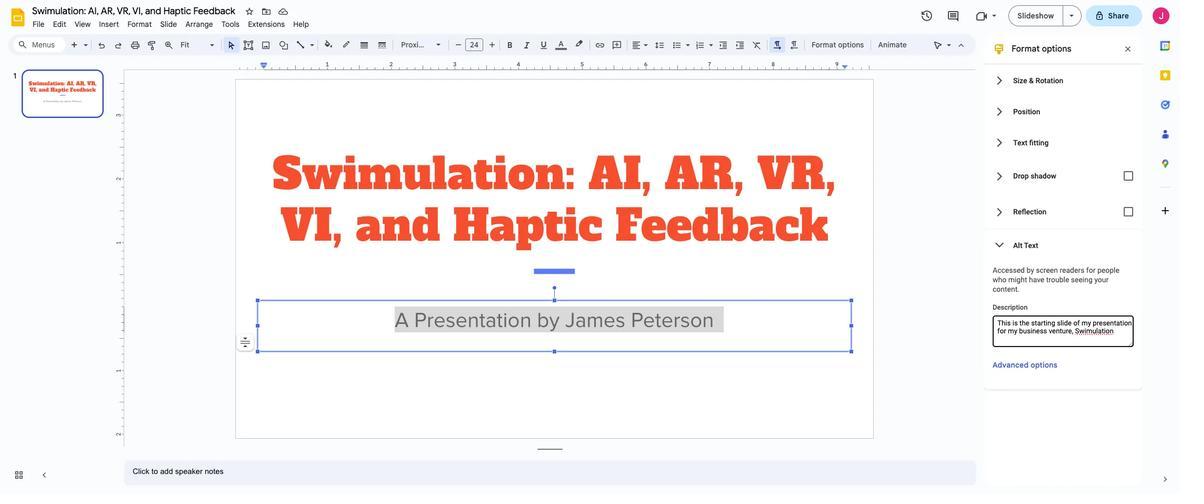 Task type: locate. For each thing, give the bounding box(es) containing it.
drop shadow tab
[[985, 158, 1143, 194]]

option
[[237, 334, 254, 351]]

format options inside section
[[1012, 44, 1072, 54]]

position
[[1014, 107, 1041, 116]]

proxima
[[401, 40, 429, 50]]

readers
[[1061, 266, 1085, 274]]

options right advanced
[[1031, 360, 1058, 370]]

format inside button
[[812, 40, 837, 50]]

options up right margin image
[[839, 40, 865, 50]]

accessed
[[993, 266, 1026, 274]]

format options up 'size & rotation'
[[1012, 44, 1072, 54]]

format options section
[[985, 34, 1143, 486]]

size
[[1014, 76, 1028, 85]]

insert image image
[[260, 37, 272, 52]]

rotation
[[1036, 76, 1064, 85]]

text fitting tab
[[985, 127, 1143, 158]]

shape image
[[278, 37, 290, 52]]

text color image
[[556, 37, 567, 50]]

menu bar containing file
[[28, 14, 313, 31]]

file menu item
[[28, 18, 49, 31]]

view
[[75, 19, 91, 29]]

tools menu item
[[218, 18, 244, 31]]

tab list inside the menu bar banner
[[1151, 31, 1181, 465]]

text inside alt text tab
[[1025, 241, 1039, 249]]

border weight option
[[358, 37, 371, 52]]

advanced options
[[993, 360, 1058, 370]]

format
[[128, 19, 152, 29], [812, 40, 837, 50], [1012, 44, 1041, 54]]

live pointer settings image
[[945, 38, 952, 42]]

view menu item
[[71, 18, 95, 31]]

0 vertical spatial text
[[1014, 138, 1028, 147]]

advanced
[[993, 360, 1029, 370]]

1 horizontal spatial format options
[[1012, 44, 1072, 54]]

arrange
[[186, 19, 213, 29]]

1 vertical spatial text
[[1025, 241, 1039, 249]]

fill color: transparent image
[[323, 37, 335, 51]]

format menu item
[[123, 18, 156, 31]]

options
[[839, 40, 865, 50], [1043, 44, 1072, 54], [1031, 360, 1058, 370]]

0 horizontal spatial format
[[128, 19, 152, 29]]

text right alt
[[1025, 241, 1039, 249]]

2 horizontal spatial format
[[1012, 44, 1041, 54]]

right margin image
[[843, 62, 874, 70]]

text
[[1014, 138, 1028, 147], [1025, 241, 1039, 249]]

0 horizontal spatial format options
[[812, 40, 865, 50]]

might
[[1009, 275, 1028, 284]]

menu bar inside the menu bar banner
[[28, 14, 313, 31]]

Font size field
[[466, 38, 488, 54]]

extensions
[[248, 19, 285, 29]]

mode and view toolbar
[[930, 34, 970, 55]]

Toggle shadow checkbox
[[1119, 165, 1140, 186]]

navigation
[[0, 60, 116, 494]]

options inside button
[[839, 40, 865, 50]]

format options
[[812, 40, 865, 50], [1012, 44, 1072, 54]]

menu bar
[[28, 14, 313, 31]]

format options up right margin image
[[812, 40, 865, 50]]

shadow
[[1031, 172, 1057, 180]]

alt text tab
[[985, 230, 1143, 261]]

edit menu item
[[49, 18, 71, 31]]

slideshow button
[[1009, 5, 1064, 26]]

tools
[[222, 19, 240, 29]]

shrink text on overflow image
[[238, 335, 253, 350]]

by
[[1027, 266, 1035, 274]]

&
[[1030, 76, 1034, 85]]

insert
[[99, 19, 119, 29]]

tab list
[[1151, 31, 1181, 465]]

description
[[993, 303, 1028, 311]]

options inside tab
[[1031, 360, 1058, 370]]

text left fitting
[[1014, 138, 1028, 147]]

Star checkbox
[[242, 4, 257, 19]]

line & paragraph spacing image
[[654, 37, 666, 52]]

1 horizontal spatial format
[[812, 40, 837, 50]]

have
[[1030, 275, 1045, 284]]



Task type: describe. For each thing, give the bounding box(es) containing it.
text inside text fitting tab
[[1014, 138, 1028, 147]]

options up size & rotation tab
[[1043, 44, 1072, 54]]

navigation inside the format options application
[[0, 60, 116, 494]]

Font size text field
[[466, 38, 483, 51]]

help menu item
[[289, 18, 313, 31]]

content.
[[993, 285, 1020, 293]]

arrange menu item
[[181, 18, 218, 31]]

Zoom field
[[178, 37, 219, 53]]

help
[[294, 19, 309, 29]]

format inside section
[[1012, 44, 1041, 54]]

accessed by screen readers for people who might have trouble seeing your content.
[[993, 266, 1120, 293]]

share
[[1109, 11, 1130, 21]]

screen
[[1037, 266, 1059, 274]]

border color: transparent image
[[341, 37, 353, 51]]

left margin image
[[237, 62, 267, 70]]

new slide with layout image
[[81, 38, 88, 42]]

text fitting
[[1014, 138, 1049, 147]]

position tab
[[985, 96, 1143, 127]]

format options button
[[807, 37, 869, 53]]

your
[[1095, 275, 1109, 284]]

extensions menu item
[[244, 18, 289, 31]]

for
[[1087, 266, 1096, 274]]

reflection tab
[[985, 194, 1143, 230]]

file
[[33, 19, 45, 29]]

who
[[993, 275, 1007, 284]]

reflection
[[1014, 208, 1047, 216]]

animate button
[[874, 37, 912, 53]]

size & rotation
[[1014, 76, 1064, 85]]

people
[[1098, 266, 1120, 274]]

trouble
[[1047, 275, 1070, 284]]

fitting
[[1030, 138, 1049, 147]]

presentation options image
[[1070, 15, 1074, 17]]

Zoom text field
[[179, 37, 209, 52]]

main toolbar
[[65, 0, 913, 409]]

nova
[[431, 40, 449, 50]]

slide menu item
[[156, 18, 181, 31]]

share button
[[1086, 5, 1143, 26]]

Description text field
[[993, 316, 1135, 347]]

toggle shadow image
[[1119, 165, 1140, 186]]

size & rotation tab
[[985, 65, 1143, 96]]

Rename text field
[[28, 4, 241, 17]]

alt text
[[1014, 241, 1039, 249]]

slideshow
[[1018, 11, 1055, 21]]

menu bar banner
[[0, 0, 1181, 494]]

format options application
[[0, 0, 1181, 494]]

format options inside button
[[812, 40, 865, 50]]

format inside menu item
[[128, 19, 152, 29]]

highlight color image
[[574, 37, 585, 50]]

advanced options tab
[[993, 359, 1058, 371]]

border dash option
[[376, 37, 388, 52]]

Toggle reflection checkbox
[[1119, 201, 1140, 222]]

proxima nova
[[401, 40, 449, 50]]

toggle reflection image
[[1119, 201, 1140, 222]]

Menus field
[[13, 37, 66, 52]]

slide
[[160, 19, 177, 29]]

drop
[[1014, 172, 1030, 180]]

drop shadow
[[1014, 172, 1057, 180]]

edit
[[53, 19, 66, 29]]

animate
[[879, 40, 908, 50]]

alt
[[1014, 241, 1023, 249]]

font list. proxima nova selected. option
[[401, 37, 449, 52]]

seeing
[[1072, 275, 1093, 284]]

insert menu item
[[95, 18, 123, 31]]



Task type: vqa. For each thing, say whether or not it's contained in the screenshot.
Format options inside section
yes



